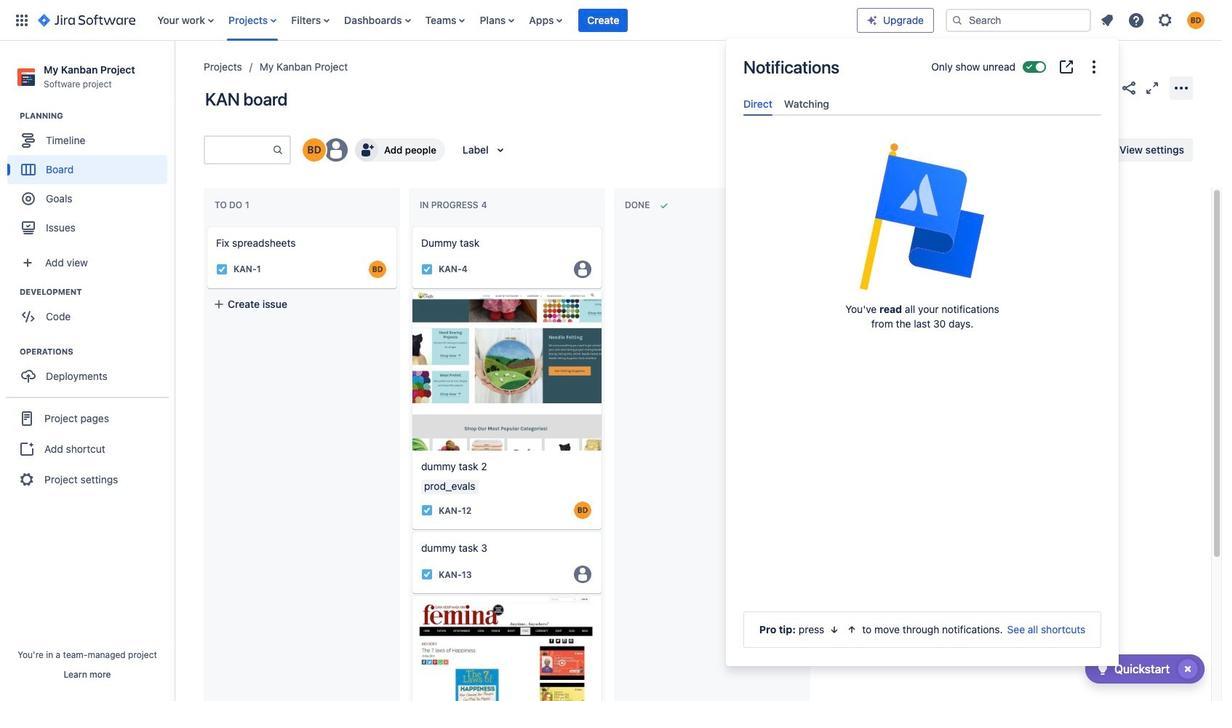 Task type: vqa. For each thing, say whether or not it's contained in the screenshot.
second heading from the bottom of the Sidebar element
yes



Task type: describe. For each thing, give the bounding box(es) containing it.
Search field
[[946, 8, 1092, 32]]

goal image
[[22, 192, 35, 205]]

task image for in progress element
[[421, 264, 433, 275]]

0 horizontal spatial list
[[150, 0, 858, 40]]

task image
[[421, 505, 433, 516]]

to do element
[[215, 200, 253, 210]]

development image
[[2, 283, 20, 301]]

Search this board text field
[[205, 137, 272, 163]]

add people image
[[358, 141, 376, 159]]

sidebar element
[[0, 41, 175, 701]]

task image down task icon
[[421, 569, 433, 580]]

appswitcher icon image
[[13, 11, 31, 29]]

sidebar navigation image
[[159, 58, 191, 87]]

arrow down image
[[829, 624, 841, 636]]



Task type: locate. For each thing, give the bounding box(es) containing it.
check image
[[1095, 660, 1112, 678]]

task image for to do element
[[216, 264, 228, 275]]

heading for planning image
[[20, 110, 174, 122]]

open notifications in a new tab image
[[1058, 58, 1076, 76]]

in progress element
[[420, 200, 490, 210]]

help image
[[1128, 11, 1146, 29]]

star kan board image
[[1098, 79, 1115, 96]]

heading for the operations image
[[20, 346, 174, 358]]

task image down in progress element
[[421, 264, 433, 275]]

your profile and settings image
[[1188, 11, 1206, 29]]

group for the operations image
[[7, 346, 174, 395]]

more actions image
[[1173, 79, 1191, 96]]

heading
[[20, 110, 174, 122], [20, 286, 174, 298], [20, 346, 174, 358]]

more image
[[1086, 58, 1104, 76]]

group for development icon at top left
[[7, 286, 174, 336]]

settings image
[[1157, 11, 1175, 29]]

primary element
[[9, 0, 858, 40]]

group for planning image
[[7, 110, 174, 247]]

enter full screen image
[[1144, 79, 1162, 96]]

0 vertical spatial heading
[[20, 110, 174, 122]]

arrow up image
[[847, 624, 859, 636]]

create issue image
[[403, 217, 420, 234]]

operations image
[[2, 343, 20, 360]]

1 vertical spatial heading
[[20, 286, 174, 298]]

None search field
[[946, 8, 1092, 32]]

task image
[[216, 264, 228, 275], [421, 264, 433, 275], [421, 569, 433, 580]]

2 vertical spatial heading
[[20, 346, 174, 358]]

jira software image
[[38, 11, 136, 29], [38, 11, 136, 29]]

banner
[[0, 0, 1223, 41]]

task image down to do element
[[216, 264, 228, 275]]

planning image
[[2, 107, 20, 125]]

import image
[[925, 141, 942, 159]]

dismiss quickstart image
[[1177, 657, 1200, 681]]

1 horizontal spatial list
[[1095, 7, 1214, 33]]

tab panel
[[738, 116, 1108, 129]]

dialog
[[727, 38, 1120, 666]]

1 heading from the top
[[20, 110, 174, 122]]

group
[[7, 110, 174, 247], [7, 286, 174, 336], [7, 346, 174, 395], [6, 397, 169, 500]]

2 heading from the top
[[20, 286, 174, 298]]

heading for development icon at top left
[[20, 286, 174, 298]]

search image
[[952, 14, 964, 26]]

notifications image
[[1099, 11, 1117, 29]]

list item
[[579, 0, 629, 40]]

3 heading from the top
[[20, 346, 174, 358]]

tab list
[[738, 92, 1108, 116]]

list
[[150, 0, 858, 40], [1095, 7, 1214, 33]]



